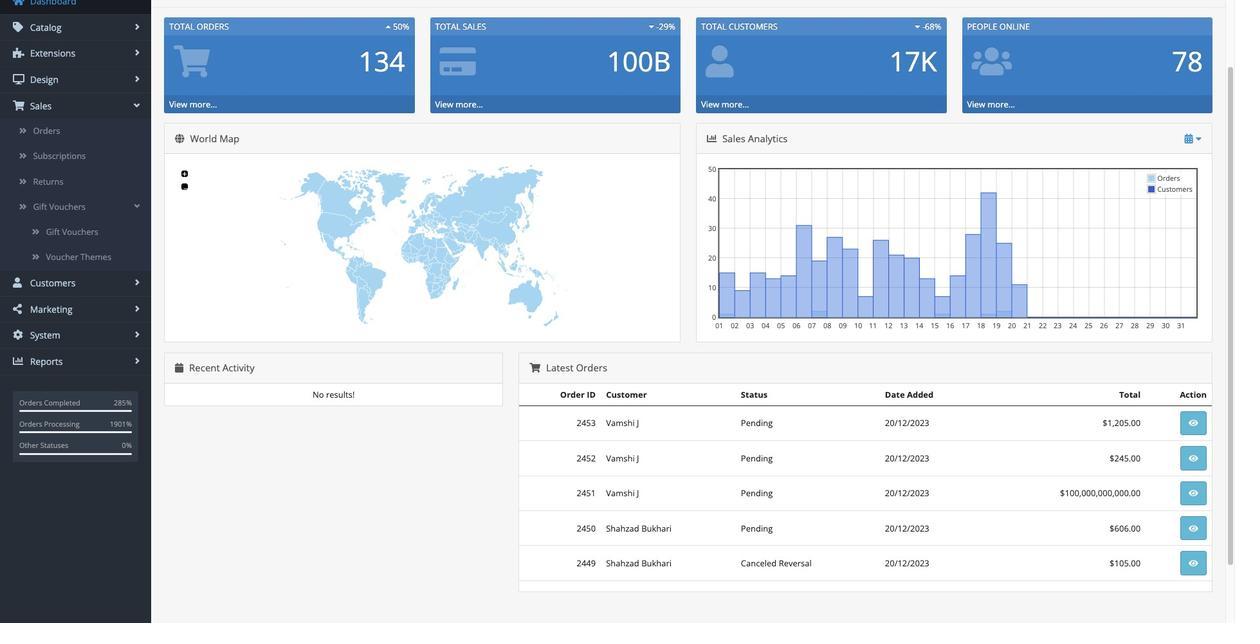 Task type: vqa. For each thing, say whether or not it's contained in the screenshot.


Task type: locate. For each thing, give the bounding box(es) containing it.
id
[[587, 388, 596, 400]]

30 down 40
[[709, 223, 717, 233]]

1 horizontal spatial -
[[923, 21, 925, 32]]

0 horizontal spatial 30
[[709, 223, 717, 233]]

0 vertical spatial sales
[[463, 21, 486, 32]]

caret down image right calendar alt image
[[1196, 134, 1202, 143]]

1 vertical spatial vouchers
[[62, 226, 99, 237]]

- up '100b'
[[657, 21, 659, 32]]

sales for sales
[[28, 99, 52, 112]]

1 vertical spatial caret down image
[[1196, 134, 1202, 143]]

3 20/12/2023 from the top
[[885, 487, 930, 499]]

0 horizontal spatial -
[[657, 21, 659, 32]]

gift vouchers link down the "returns"
[[0, 194, 151, 219]]

1 vertical spatial gift
[[46, 226, 60, 237]]

shahzad right 2449
[[606, 557, 640, 569]]

2 vertical spatial j
[[637, 487, 639, 499]]

4 more... from the left
[[988, 99, 1016, 110]]

2451
[[577, 487, 596, 499]]

view more... link
[[169, 99, 217, 110], [435, 99, 483, 110], [702, 99, 749, 110], [968, 99, 1016, 110]]

1901%
[[110, 419, 132, 429]]

17
[[962, 320, 970, 330]]

j right 2451
[[637, 487, 639, 499]]

shahzad right 2450
[[606, 522, 640, 534]]

view more... link for 134
[[169, 99, 217, 110]]

vamshi
[[606, 417, 635, 429], [606, 452, 635, 464], [606, 487, 635, 499]]

gift vouchers up voucher themes link
[[46, 226, 99, 237]]

3 j from the top
[[637, 487, 639, 499]]

20/12/2023
[[885, 417, 930, 429], [885, 452, 930, 464], [885, 487, 930, 499], [885, 522, 930, 534], [885, 557, 930, 569]]

extensions
[[28, 47, 75, 59]]

2 j from the top
[[637, 452, 639, 464]]

1 view more... from the left
[[169, 99, 217, 110]]

gift vouchers for second gift vouchers link from the top of the page
[[46, 226, 99, 237]]

bukhari
[[642, 522, 672, 534], [642, 557, 672, 569]]

1 vamshi j from the top
[[606, 417, 639, 429]]

view more... for 17k
[[702, 99, 749, 110]]

customers
[[729, 21, 778, 32], [1158, 184, 1193, 194], [28, 277, 76, 289]]

j for 2451
[[637, 487, 639, 499]]

total for 17k
[[702, 21, 727, 32]]

0 horizontal spatial chart bar image
[[13, 356, 24, 366]]

13
[[900, 320, 908, 330]]

0 vertical spatial bukhari
[[642, 522, 672, 534]]

gift vouchers for first gift vouchers link from the top of the page
[[33, 201, 86, 212]]

vamshi j down customer
[[606, 417, 639, 429]]

subscriptions
[[33, 150, 86, 162]]

1 horizontal spatial 10
[[855, 320, 863, 330]]

view more... link for 78
[[968, 99, 1016, 110]]

1 shahzad from the top
[[606, 522, 640, 534]]

1 vertical spatial 30
[[1162, 320, 1170, 330]]

0 vertical spatial 20
[[709, 253, 717, 263]]

j for 2453
[[637, 417, 639, 429]]

view image
[[1189, 419, 1199, 428], [1189, 489, 1199, 498], [1189, 524, 1199, 533], [1189, 559, 1199, 568]]

0 vertical spatial vamshi j
[[606, 417, 639, 429]]

1 view more... link from the left
[[169, 99, 217, 110]]

0 vertical spatial customers
[[729, 21, 778, 32]]

3 vamshi from the top
[[606, 487, 635, 499]]

no results!
[[313, 388, 355, 400]]

0 vertical spatial 10
[[709, 283, 717, 292]]

17k
[[890, 43, 937, 79]]

total
[[169, 21, 195, 32], [435, 21, 461, 32], [702, 21, 727, 32], [1120, 388, 1141, 400]]

sales inside 'sales' link
[[28, 99, 52, 112]]

tag image
[[13, 22, 24, 32]]

more...
[[190, 99, 217, 110], [456, 99, 483, 110], [722, 99, 749, 110], [988, 99, 1016, 110]]

themes
[[81, 251, 111, 263]]

0 vertical spatial shahzad bukhari
[[606, 522, 672, 534]]

shahzad bukhari right 2449
[[606, 557, 672, 569]]

chart bar image up 50 on the right top of page
[[707, 134, 717, 143]]

view image
[[1189, 454, 1199, 463]]

2 vamshi j from the top
[[606, 452, 639, 464]]

2 bukhari from the top
[[642, 557, 672, 569]]

order id
[[560, 388, 596, 400]]

1 vertical spatial vamshi j
[[606, 452, 639, 464]]

2452
[[577, 452, 596, 464]]

shahzad bukhari for 2449
[[606, 557, 672, 569]]

vamshi right 2452
[[606, 452, 635, 464]]

2 view from the left
[[435, 99, 454, 110]]

1 vertical spatial 20
[[1009, 320, 1016, 330]]

285%
[[114, 398, 132, 407]]

chart bar image
[[707, 134, 717, 143], [13, 356, 24, 366]]

0
[[712, 312, 716, 322]]

vamshi j
[[606, 417, 639, 429], [606, 452, 639, 464], [606, 487, 639, 499]]

more... for 78
[[988, 99, 1016, 110]]

1 horizontal spatial sales
[[463, 21, 486, 32]]

1 vertical spatial shahzad bukhari
[[606, 557, 672, 569]]

5 20/12/2023 from the top
[[885, 557, 930, 569]]

1 vamshi from the top
[[606, 417, 635, 429]]

0 vertical spatial j
[[637, 417, 639, 429]]

shahzad bukhari
[[606, 522, 672, 534], [606, 557, 672, 569]]

vamshi j for 2452
[[606, 452, 639, 464]]

0 vertical spatial gift vouchers
[[33, 201, 86, 212]]

3 pending from the top
[[741, 487, 773, 499]]

78
[[1173, 43, 1204, 79]]

10 left 11
[[855, 320, 863, 330]]

1 vertical spatial vamshi
[[606, 452, 635, 464]]

0 horizontal spatial caret down image
[[649, 23, 654, 31]]

1 vertical spatial bukhari
[[642, 557, 672, 569]]

returns link
[[0, 169, 151, 194]]

2 view more... from the left
[[435, 99, 483, 110]]

view more... for 78
[[968, 99, 1016, 110]]

2 vamshi from the top
[[606, 452, 635, 464]]

−
[[183, 183, 188, 194]]

vamshi right 2451
[[606, 487, 635, 499]]

2 pending from the top
[[741, 452, 773, 464]]

- for 100b
[[657, 21, 659, 32]]

vamshi down customer
[[606, 417, 635, 429]]

2 vertical spatial sales
[[723, 132, 746, 145]]

vouchers down returns link
[[49, 201, 86, 212]]

-
[[657, 21, 659, 32], [923, 21, 925, 32]]

vamshi j right 2451
[[606, 487, 639, 499]]

1 j from the top
[[637, 417, 639, 429]]

0 vertical spatial 30
[[709, 223, 717, 233]]

2 horizontal spatial customers
[[1158, 184, 1193, 194]]

activity
[[223, 361, 255, 374]]

09
[[839, 320, 847, 330]]

3 view image from the top
[[1189, 524, 1199, 533]]

2 vertical spatial vamshi
[[606, 487, 635, 499]]

1 horizontal spatial chart bar image
[[707, 134, 717, 143]]

1 view image from the top
[[1189, 419, 1199, 428]]

gift down the "returns"
[[33, 201, 47, 212]]

1 vertical spatial gift vouchers
[[46, 226, 99, 237]]

-68%
[[921, 21, 942, 32]]

2449
[[577, 557, 596, 569]]

recent activity
[[187, 361, 255, 374]]

design link
[[0, 67, 151, 92]]

chart bar image down the cog icon
[[13, 356, 24, 366]]

puzzle piece image
[[13, 48, 24, 58]]

no
[[313, 388, 324, 400]]

3 view from the left
[[702, 99, 720, 110]]

1 - from the left
[[657, 21, 659, 32]]

caret down image left 29%
[[649, 23, 654, 31]]

j down customer
[[637, 417, 639, 429]]

gift up the voucher
[[46, 226, 60, 237]]

3 view more... from the left
[[702, 99, 749, 110]]

more... for 100b
[[456, 99, 483, 110]]

j right 2452
[[637, 452, 639, 464]]

$606.00
[[1110, 522, 1141, 534]]

4 view more... from the left
[[968, 99, 1016, 110]]

shahzad
[[606, 522, 640, 534], [606, 557, 640, 569]]

completed
[[44, 398, 80, 407]]

2 - from the left
[[923, 21, 925, 32]]

gift vouchers link up voucher themes
[[0, 219, 151, 245]]

3 view more... link from the left
[[702, 99, 749, 110]]

4 pending from the top
[[741, 522, 773, 534]]

0 vertical spatial shahzad
[[606, 522, 640, 534]]

1 horizontal spatial caret down image
[[1196, 134, 1202, 143]]

3 more... from the left
[[722, 99, 749, 110]]

4 view image from the top
[[1189, 559, 1199, 568]]

0 vertical spatial gift
[[33, 201, 47, 212]]

2 horizontal spatial sales
[[723, 132, 746, 145]]

view image for $105.00
[[1189, 559, 1199, 568]]

1 view from the left
[[169, 99, 188, 110]]

j
[[637, 417, 639, 429], [637, 452, 639, 464], [637, 487, 639, 499]]

0 vertical spatial vamshi
[[606, 417, 635, 429]]

view more... link for 17k
[[702, 99, 749, 110]]

caret up image
[[386, 23, 391, 31]]

1 vertical spatial shahzad
[[606, 557, 640, 569]]

1 horizontal spatial 30
[[1162, 320, 1170, 330]]

total for 134
[[169, 21, 195, 32]]

1 pending from the top
[[741, 417, 773, 429]]

1 vertical spatial j
[[637, 452, 639, 464]]

canceled reversal
[[741, 557, 812, 569]]

10 up the 0
[[709, 283, 717, 292]]

recent
[[189, 361, 220, 374]]

vamshi j right 2452
[[606, 452, 639, 464]]

05
[[777, 320, 785, 330]]

0 horizontal spatial 10
[[709, 283, 717, 292]]

20/12/2023 for $100,000,000,000.00
[[885, 487, 930, 499]]

0 vertical spatial chart bar image
[[707, 134, 717, 143]]

vouchers up voucher themes
[[62, 226, 99, 237]]

design
[[28, 73, 59, 86]]

latest orders
[[544, 361, 608, 374]]

4 view from the left
[[968, 99, 986, 110]]

customer
[[606, 388, 647, 400]]

0 horizontal spatial 20
[[709, 253, 717, 263]]

vamshi j for 2453
[[606, 417, 639, 429]]

2 vertical spatial customers
[[28, 277, 76, 289]]

1 more... from the left
[[190, 99, 217, 110]]

date
[[885, 388, 905, 400]]

- right caret down icon
[[923, 21, 925, 32]]

added
[[907, 388, 934, 400]]

4 view more... link from the left
[[968, 99, 1016, 110]]

share alt image
[[13, 304, 24, 314]]

02
[[731, 320, 739, 330]]

1 vertical spatial sales
[[28, 99, 52, 112]]

vamshi j for 2451
[[606, 487, 639, 499]]

caret down image
[[915, 23, 921, 31]]

total customers
[[702, 21, 778, 32]]

orders processing
[[19, 419, 80, 429]]

subscriptions link
[[0, 144, 151, 169]]

3 vamshi j from the top
[[606, 487, 639, 499]]

4 20/12/2023 from the top
[[885, 522, 930, 534]]

view for 78
[[968, 99, 986, 110]]

1 vertical spatial chart bar image
[[13, 356, 24, 366]]

10
[[709, 283, 717, 292], [855, 320, 863, 330]]

caret down image
[[649, 23, 654, 31], [1196, 134, 1202, 143]]

20 down 40
[[709, 253, 717, 263]]

0 horizontal spatial sales
[[28, 99, 52, 112]]

pending for 2453
[[741, 417, 773, 429]]

view image for $100,000,000,000.00
[[1189, 489, 1199, 498]]

30 left 31
[[1162, 320, 1170, 330]]

orders inside orders link
[[33, 125, 60, 137]]

2 view image from the top
[[1189, 489, 1199, 498]]

2 view more... link from the left
[[435, 99, 483, 110]]

1 20/12/2023 from the top
[[885, 417, 930, 429]]

$1,205.00
[[1103, 417, 1141, 429]]

gift
[[33, 201, 47, 212], [46, 226, 60, 237]]

2 more... from the left
[[456, 99, 483, 110]]

1 shahzad bukhari from the top
[[606, 522, 672, 534]]

2 shahzad from the top
[[606, 557, 640, 569]]

2 20/12/2023 from the top
[[885, 452, 930, 464]]

sales for sales analytics
[[723, 132, 746, 145]]

20 left 21
[[1009, 320, 1016, 330]]

vamshi for 2452
[[606, 452, 635, 464]]

total sales
[[435, 21, 486, 32]]

1 bukhari from the top
[[642, 522, 672, 534]]

gift vouchers down the "returns"
[[33, 201, 86, 212]]

31
[[1178, 320, 1186, 330]]

shahzad bukhari right 2450
[[606, 522, 672, 534]]

2 vertical spatial vamshi j
[[606, 487, 639, 499]]

2 shahzad bukhari from the top
[[606, 557, 672, 569]]



Task type: describe. For each thing, give the bounding box(es) containing it.
0 vertical spatial caret down image
[[649, 23, 654, 31]]

status
[[741, 388, 768, 400]]

1 vertical spatial 10
[[855, 320, 863, 330]]

20/12/2023 for $105.00
[[885, 557, 930, 569]]

view for 134
[[169, 99, 188, 110]]

- for 17k
[[923, 21, 925, 32]]

0 vertical spatial vouchers
[[49, 201, 86, 212]]

27
[[1116, 320, 1124, 330]]

0%
[[122, 441, 132, 450]]

cog image
[[13, 330, 24, 340]]

processing
[[44, 419, 80, 429]]

1 gift vouchers link from the top
[[0, 194, 151, 219]]

voucher themes link
[[0, 245, 151, 270]]

orders completed
[[19, 398, 80, 407]]

14
[[916, 320, 924, 330]]

view image for $1,205.00
[[1189, 419, 1199, 428]]

19
[[993, 320, 1001, 330]]

11
[[870, 320, 877, 330]]

08
[[824, 320, 832, 330]]

20/12/2023 for $245.00
[[885, 452, 930, 464]]

shahzad for 2449
[[606, 557, 640, 569]]

view for 100b
[[435, 99, 454, 110]]

map
[[220, 132, 240, 145]]

1 horizontal spatial 20
[[1009, 320, 1016, 330]]

25
[[1085, 320, 1093, 330]]

marketing
[[28, 303, 73, 315]]

catalog
[[28, 21, 62, 33]]

more... for 17k
[[722, 99, 749, 110]]

21
[[1024, 320, 1032, 330]]

12
[[885, 320, 893, 330]]

action
[[1180, 388, 1207, 400]]

globe image
[[175, 134, 184, 143]]

view for 17k
[[702, 99, 720, 110]]

marketing link
[[0, 297, 151, 322]]

26
[[1101, 320, 1109, 330]]

people online
[[968, 21, 1031, 32]]

20/12/2023 for $1,205.00
[[885, 417, 930, 429]]

more... for 134
[[190, 99, 217, 110]]

latest
[[546, 361, 574, 374]]

system
[[28, 329, 60, 341]]

system link
[[0, 323, 151, 348]]

$245.00
[[1110, 452, 1141, 464]]

bukhari for 2450
[[642, 522, 672, 534]]

results!
[[326, 388, 355, 400]]

statuses
[[40, 441, 68, 450]]

view image for $606.00
[[1189, 524, 1199, 533]]

22
[[1039, 320, 1047, 330]]

reports link
[[0, 349, 151, 374]]

+
[[182, 168, 187, 180]]

sales analytics
[[720, 132, 788, 145]]

20/12/2023 for $606.00
[[885, 522, 930, 534]]

29
[[1147, 320, 1155, 330]]

user image
[[13, 278, 24, 288]]

view more... for 100b
[[435, 99, 483, 110]]

06
[[793, 320, 801, 330]]

voucher
[[46, 251, 78, 263]]

0 horizontal spatial customers
[[28, 277, 76, 289]]

world map
[[188, 132, 240, 145]]

03
[[747, 320, 755, 330]]

vamshi for 2453
[[606, 417, 635, 429]]

home image
[[13, 0, 24, 6]]

24
[[1070, 320, 1078, 330]]

calendar alt image
[[1185, 134, 1194, 143]]

customers link
[[0, 270, 151, 296]]

total for 100b
[[435, 21, 461, 32]]

j for 2452
[[637, 452, 639, 464]]

catalog link
[[0, 15, 151, 40]]

extensions link
[[0, 41, 151, 66]]

orders link
[[0, 119, 151, 144]]

desktop image
[[13, 74, 24, 84]]

people
[[968, 21, 998, 32]]

vamshi for 2451
[[606, 487, 635, 499]]

04
[[762, 320, 770, 330]]

bukhari for 2449
[[642, 557, 672, 569]]

online
[[1000, 21, 1031, 32]]

other
[[19, 441, 39, 450]]

date added
[[885, 388, 934, 400]]

+ −
[[182, 168, 188, 194]]

pending for 2452
[[741, 452, 773, 464]]

1 horizontal spatial customers
[[729, 21, 778, 32]]

reversal
[[779, 557, 812, 569]]

world
[[190, 132, 217, 145]]

18
[[978, 320, 986, 330]]

canceled
[[741, 557, 777, 569]]

$105.00
[[1110, 557, 1141, 569]]

sales link
[[0, 93, 151, 119]]

68%
[[925, 21, 942, 32]]

07
[[808, 320, 816, 330]]

total orders
[[169, 21, 229, 32]]

view more... for 134
[[169, 99, 217, 110]]

50
[[709, 164, 717, 174]]

15
[[931, 320, 939, 330]]

shahzad bukhari for 2450
[[606, 522, 672, 534]]

shopping cart image
[[530, 363, 541, 373]]

40
[[709, 194, 717, 203]]

28
[[1131, 320, 1139, 330]]

chart bar image inside reports link
[[13, 356, 24, 366]]

calendar image
[[175, 363, 184, 373]]

returns
[[33, 175, 64, 187]]

view more... link for 100b
[[435, 99, 483, 110]]

shahzad for 2450
[[606, 522, 640, 534]]

29%
[[659, 21, 676, 32]]

2453
[[577, 417, 596, 429]]

$100,000,000,000.00
[[1061, 487, 1141, 499]]

1 vertical spatial customers
[[1158, 184, 1193, 194]]

100b
[[607, 43, 671, 79]]

voucher themes
[[46, 251, 111, 263]]

order
[[560, 388, 585, 400]]

2 gift vouchers link from the top
[[0, 219, 151, 245]]

pending for 2451
[[741, 487, 773, 499]]

01
[[716, 320, 724, 330]]

shopping cart image
[[13, 100, 24, 110]]

analytics
[[748, 132, 788, 145]]

pending for 2450
[[741, 522, 773, 534]]

reports
[[28, 355, 63, 368]]

134
[[359, 43, 405, 79]]

other statuses
[[19, 441, 68, 450]]



